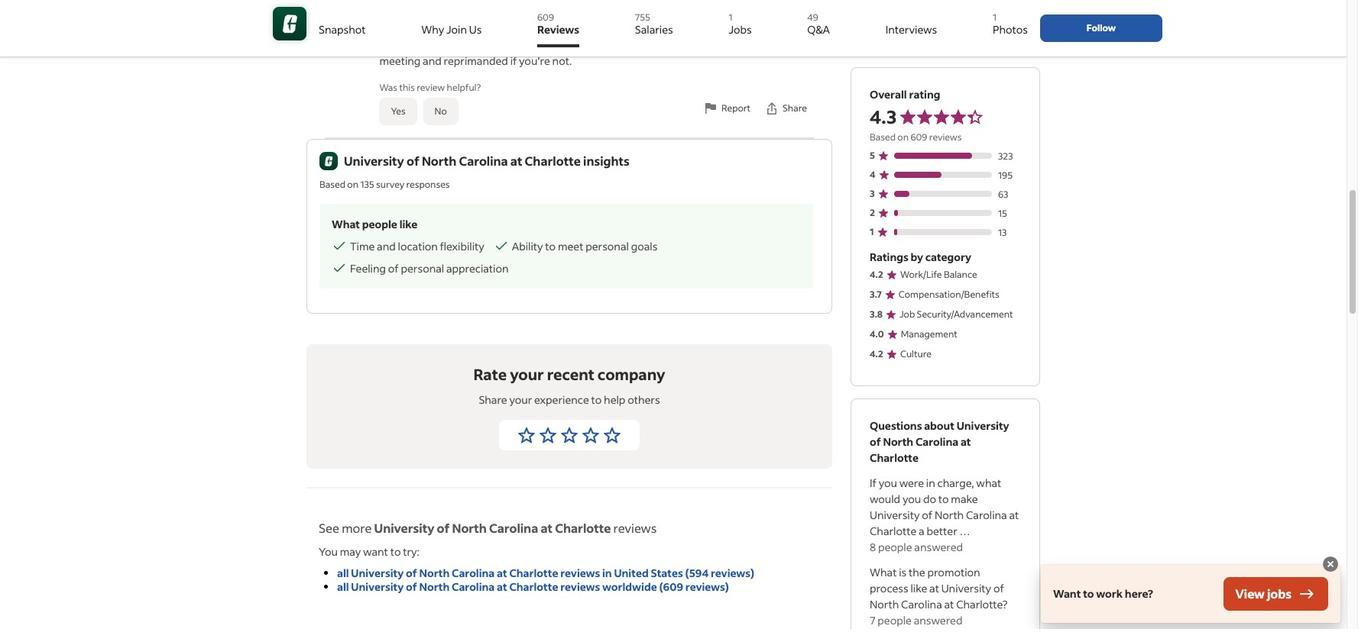 Task type: vqa. For each thing, say whether or not it's contained in the screenshot.


Task type: locate. For each thing, give the bounding box(es) containing it.
like for process
[[911, 582, 927, 596]]

based
[[870, 131, 896, 143], [320, 179, 346, 190]]

personal down location
[[401, 261, 444, 276]]

the inside what is the promotion process like at university of north carolina at charlotte? 7 people answered
[[909, 566, 925, 580]]

609 up 5 out of 5 stars based on 323 reviews image at right
[[911, 131, 928, 143]]

want
[[1053, 587, 1081, 602]]

what inside what is a typical day like for you at the company? 23 hour day if they could get away with it and love being on camera for every single meeting and reprimanded if you're not.
[[379, 21, 407, 36]]

63
[[998, 189, 1009, 200]]

1 down 2
[[870, 226, 874, 237]]

0 horizontal spatial 609
[[537, 11, 554, 23]]

rate your recent company
[[474, 365, 665, 385]]

755 salaries
[[635, 11, 673, 37]]

camera
[[671, 37, 708, 52]]

for up get
[[500, 21, 515, 36]]

0 vertical spatial people
[[362, 217, 397, 232]]

2 horizontal spatial 1
[[993, 11, 997, 23]]

0 horizontal spatial day
[[419, 37, 437, 52]]

is inside what is the promotion process like at university of north carolina at charlotte? 7 people answered
[[899, 566, 907, 580]]

what inside what is the promotion process like at university of north carolina at charlotte? 7 people answered
[[870, 566, 897, 580]]

2 vertical spatial you
[[903, 492, 921, 507]]

0 vertical spatial for
[[500, 21, 515, 36]]

a left better
[[919, 524, 925, 539]]

1 up every
[[729, 11, 733, 23]]

a
[[926, 11, 933, 27], [418, 21, 424, 36], [919, 524, 925, 539]]

being
[[625, 37, 653, 52]]

the
[[550, 21, 566, 36], [909, 566, 925, 580]]

1 right question
[[993, 11, 997, 23]]

0 vertical spatial share
[[783, 102, 807, 114]]

1 horizontal spatial and
[[423, 54, 442, 68]]

a inside what is a typical day like for you at the company? 23 hour day if they could get away with it and love being on camera for every single meeting and reprimanded if you're not.
[[418, 21, 424, 36]]

answered down charlotte?
[[914, 614, 963, 628]]

no button
[[423, 98, 458, 125]]

work
[[1096, 587, 1123, 602]]

people right 8
[[878, 540, 912, 555]]

make
[[951, 492, 978, 507]]

what up 23
[[379, 21, 407, 36]]

1 horizontal spatial based
[[870, 131, 896, 143]]

worldwide
[[602, 580, 657, 595]]

experience
[[534, 393, 589, 407]]

you may want to try: all university of north carolina at charlotte reviews in united states (594 reviews) all university of north carolina at charlotte reviews worldwide (609 reviews)
[[319, 545, 755, 595]]

reviews
[[537, 22, 580, 37]]

in
[[926, 476, 935, 491], [602, 566, 612, 581]]

4.3 out of 5 stars. image
[[900, 109, 984, 125], [900, 109, 973, 125]]

609 up away
[[537, 11, 554, 23]]

at
[[538, 21, 547, 36], [511, 153, 522, 169], [961, 435, 971, 449], [1009, 508, 1019, 523], [541, 521, 553, 537], [497, 566, 507, 581], [497, 580, 507, 595], [930, 582, 939, 596], [944, 598, 954, 612]]

insights
[[583, 153, 630, 169]]

1 vertical spatial for
[[710, 37, 724, 52]]

0 vertical spatial you
[[517, 21, 535, 36]]

0 vertical spatial in
[[926, 476, 935, 491]]

what
[[379, 21, 407, 36], [332, 217, 360, 232], [870, 566, 897, 580]]

0 horizontal spatial personal
[[401, 261, 444, 276]]

609 reviews
[[537, 11, 580, 37]]

a left "typical"
[[418, 21, 424, 36]]

0 vertical spatial answered
[[915, 540, 963, 555]]

recent
[[547, 365, 595, 385]]

north inside questions about university of north carolina at charlotte
[[883, 435, 914, 449]]

carolina
[[459, 153, 508, 169], [916, 435, 959, 449], [966, 508, 1007, 523], [489, 521, 538, 537], [452, 566, 495, 581], [452, 580, 495, 595], [901, 598, 942, 612]]

1 horizontal spatial like
[[481, 21, 498, 36]]

day down why on the top
[[419, 37, 437, 52]]

of inside the if you were in charge, what would you do to make university of north carolina at charlotte a better … 8 people answered
[[922, 508, 933, 523]]

0 vertical spatial 609
[[537, 11, 554, 23]]

1 vertical spatial and
[[423, 54, 442, 68]]

what for what is a typical day like for you at the company? 23 hour day if they could get away with it and love being on camera for every single meeting and reprimanded if you're not.
[[379, 21, 407, 36]]

1 vertical spatial day
[[419, 37, 437, 52]]

and right it on the top left
[[582, 37, 600, 52]]

the left promotion
[[909, 566, 925, 580]]

follow button
[[1040, 15, 1163, 42]]

0 vertical spatial is
[[409, 21, 416, 36]]

if
[[870, 476, 877, 491]]

ability
[[512, 239, 543, 254]]

is up process
[[899, 566, 907, 580]]

your
[[510, 365, 544, 385], [509, 393, 532, 407]]

1 inside 1 jobs
[[729, 11, 733, 23]]

1 horizontal spatial you
[[879, 476, 897, 491]]

195
[[998, 170, 1013, 181]]

do
[[923, 492, 936, 507]]

report
[[722, 102, 751, 114]]

like up the time and location flexibility
[[400, 217, 418, 232]]

rate
[[474, 365, 507, 385]]

charlotte inside questions about university of north carolina at charlotte
[[870, 451, 919, 466]]

1 vertical spatial answered
[[914, 614, 963, 628]]

0 horizontal spatial share
[[479, 393, 507, 407]]

0 horizontal spatial in
[[602, 566, 612, 581]]

answered inside what is the promotion process like at university of north carolina at charlotte? 7 people answered
[[914, 614, 963, 628]]

you
[[517, 21, 535, 36], [879, 476, 897, 491], [903, 492, 921, 507]]

you down were
[[903, 492, 921, 507]]

on left 135
[[347, 179, 359, 190]]

1 vertical spatial like
[[400, 217, 418, 232]]

4.2 down 4.0
[[870, 349, 884, 360]]

carolina inside questions about university of north carolina at charlotte
[[916, 435, 959, 449]]

1 vertical spatial the
[[909, 566, 925, 580]]

ask a question
[[902, 11, 989, 27]]

2 horizontal spatial on
[[898, 131, 909, 143]]

want to work here?
[[1053, 587, 1153, 602]]

if you were in charge, what would you do to make university of north carolina at charlotte a better … 8 people answered
[[870, 476, 1019, 555]]

is up 'hour'
[[409, 21, 416, 36]]

and right time
[[377, 239, 396, 254]]

like right process
[[911, 582, 927, 596]]

2 stars out of 5 image
[[539, 427, 557, 445]]

work/life
[[900, 269, 942, 281]]

about
[[924, 419, 955, 433]]

the inside what is a typical day like for you at the company? 23 hour day if they could get away with it and love being on camera for every single meeting and reprimanded if you're not.
[[550, 21, 566, 36]]

2 vertical spatial like
[[911, 582, 927, 596]]

1 horizontal spatial is
[[899, 566, 907, 580]]

0 vertical spatial the
[[550, 21, 566, 36]]

share right report
[[783, 102, 807, 114]]

typical
[[426, 21, 459, 36]]

reviews left united on the left of page
[[560, 566, 600, 581]]

by
[[911, 250, 923, 264]]

0 horizontal spatial like
[[400, 217, 418, 232]]

0 vertical spatial your
[[510, 365, 544, 385]]

0 horizontal spatial you
[[517, 21, 535, 36]]

why join us link
[[421, 6, 482, 47]]

1 horizontal spatial what
[[379, 21, 407, 36]]

0 horizontal spatial a
[[418, 21, 424, 36]]

what people like
[[332, 217, 418, 232]]

what up time
[[332, 217, 360, 232]]

to inside the if you were in charge, what would you do to make university of north carolina at charlotte a better … 8 people answered
[[939, 492, 949, 507]]

0 horizontal spatial and
[[377, 239, 396, 254]]

reviews left worldwide
[[560, 580, 600, 595]]

yes button
[[379, 98, 417, 125]]

people up time
[[362, 217, 397, 232]]

culture
[[900, 349, 932, 360]]

if down get
[[510, 54, 517, 68]]

in up do
[[926, 476, 935, 491]]

this
[[399, 82, 415, 93]]

view jobs
[[1236, 586, 1292, 602]]

2 vertical spatial on
[[347, 179, 359, 190]]

your right rate
[[510, 365, 544, 385]]

0 vertical spatial like
[[481, 21, 498, 36]]

ratings
[[870, 250, 909, 264]]

you for would
[[903, 492, 921, 507]]

1 vertical spatial 4.2
[[870, 349, 884, 360]]

3.8
[[870, 309, 883, 320]]

0 vertical spatial on
[[655, 37, 668, 52]]

goals
[[631, 239, 658, 254]]

a right ask
[[926, 11, 933, 27]]

personal right meet
[[586, 239, 629, 254]]

share inside share dropdown button
[[783, 102, 807, 114]]

university inside questions about university of north carolina at charlotte
[[957, 419, 1010, 433]]

compensation/benefits
[[899, 289, 1000, 300]]

day up they
[[461, 21, 479, 36]]

5 out of 5 stars based on 323 reviews image
[[870, 148, 1021, 164]]

share down rate
[[479, 393, 507, 407]]

0 vertical spatial 4.2
[[870, 269, 884, 281]]

people inside the if you were in charge, what would you do to make university of north carolina at charlotte a better … 8 people answered
[[878, 540, 912, 555]]

to left work
[[1083, 587, 1094, 602]]

1 horizontal spatial share
[[783, 102, 807, 114]]

north inside what is the promotion process like at university of north carolina at charlotte? 7 people answered
[[870, 598, 899, 612]]

1 vertical spatial 609
[[911, 131, 928, 143]]

1 vertical spatial your
[[509, 393, 532, 407]]

to
[[545, 239, 556, 254], [591, 393, 602, 407], [939, 492, 949, 507], [390, 545, 401, 560], [1083, 587, 1094, 602]]

2 vertical spatial what
[[870, 566, 897, 580]]

for left every
[[710, 37, 724, 52]]

q&a
[[807, 22, 830, 37]]

1 horizontal spatial for
[[710, 37, 724, 52]]

1 horizontal spatial a
[[919, 524, 925, 539]]

1 vertical spatial based
[[320, 179, 346, 190]]

on down overall rating on the right
[[898, 131, 909, 143]]

what up process
[[870, 566, 897, 580]]

0 horizontal spatial if
[[439, 37, 446, 52]]

609 inside 609 reviews
[[537, 11, 554, 23]]

share button
[[758, 92, 814, 125]]

8
[[870, 540, 876, 555]]

reviews) right (594
[[711, 566, 755, 581]]

0 horizontal spatial 1
[[729, 11, 733, 23]]

in left united on the left of page
[[602, 566, 612, 581]]

better
[[927, 524, 958, 539]]

0 horizontal spatial what
[[332, 217, 360, 232]]

you right if
[[879, 476, 897, 491]]

2 horizontal spatial like
[[911, 582, 927, 596]]

based down the 4.3
[[870, 131, 896, 143]]

like for day
[[481, 21, 498, 36]]

on for based on 135 survey responses
[[347, 179, 359, 190]]

1 vertical spatial if
[[510, 54, 517, 68]]

to right do
[[939, 492, 949, 507]]

close image
[[1322, 556, 1340, 574]]

0 horizontal spatial is
[[409, 21, 416, 36]]

2 horizontal spatial and
[[582, 37, 600, 52]]

appreciation
[[446, 261, 509, 276]]

you inside what is a typical day like for you at the company? 23 hour day if they could get away with it and love being on camera for every single meeting and reprimanded if you're not.
[[517, 21, 535, 36]]

0 vertical spatial what
[[379, 21, 407, 36]]

reviews up united on the left of page
[[614, 521, 657, 537]]

2 all from the top
[[337, 580, 349, 595]]

university inside the if you were in charge, what would you do to make university of north carolina at charlotte a better … 8 people answered
[[870, 508, 920, 523]]

1 vertical spatial share
[[479, 393, 507, 407]]

of
[[407, 153, 419, 169], [388, 261, 399, 276], [870, 435, 881, 449], [922, 508, 933, 523], [437, 521, 450, 537], [406, 566, 417, 581], [406, 580, 417, 595], [994, 582, 1004, 596]]

…
[[960, 524, 971, 539]]

0 vertical spatial based
[[870, 131, 896, 143]]

company
[[598, 365, 665, 385]]

1 horizontal spatial on
[[655, 37, 668, 52]]

was
[[379, 82, 398, 93]]

1 horizontal spatial personal
[[586, 239, 629, 254]]

responses
[[406, 179, 450, 190]]

based left 135
[[320, 179, 346, 190]]

1 4.2 from the top
[[870, 269, 884, 281]]

single
[[756, 37, 785, 52]]

your up 1 star out of 5 image
[[509, 393, 532, 407]]

like inside what is the promotion process like at university of north carolina at charlotte? 7 people answered
[[911, 582, 927, 596]]

1 vertical spatial in
[[602, 566, 612, 581]]

0 horizontal spatial on
[[347, 179, 359, 190]]

answered down better
[[915, 540, 963, 555]]

like inside what is a typical day like for you at the company? 23 hour day if they could get away with it and love being on camera for every single meeting and reprimanded if you're not.
[[481, 21, 498, 36]]

university inside what is the promotion process like at university of north carolina at charlotte? 7 people answered
[[942, 582, 992, 596]]

0 horizontal spatial the
[[550, 21, 566, 36]]

it
[[573, 37, 579, 52]]

is inside what is a typical day like for you at the company? 23 hour day if they could get away with it and love being on camera for every single meeting and reprimanded if you're not.
[[409, 21, 416, 36]]

1 horizontal spatial the
[[909, 566, 925, 580]]

13
[[998, 227, 1007, 238]]

1 inside 1 photos
[[993, 11, 997, 23]]

and
[[582, 37, 600, 52], [423, 54, 442, 68], [377, 239, 396, 254]]

to left try:
[[390, 545, 401, 560]]

is
[[409, 21, 416, 36], [899, 566, 907, 580]]

of inside what is the promotion process like at university of north carolina at charlotte? 7 people answered
[[994, 582, 1004, 596]]

1 horizontal spatial day
[[461, 21, 479, 36]]

what is the promotion process like at university of north carolina at charlotte? 7 people answered
[[870, 566, 1008, 628]]

flexibility
[[440, 239, 484, 254]]

1 vertical spatial what
[[332, 217, 360, 232]]

1 vertical spatial people
[[878, 540, 912, 555]]

your for experience
[[509, 393, 532, 407]]

4.2
[[870, 269, 884, 281], [870, 349, 884, 360]]

0 horizontal spatial based
[[320, 179, 346, 190]]

rating
[[909, 87, 941, 102]]

0 horizontal spatial for
[[500, 21, 515, 36]]

and up review
[[423, 54, 442, 68]]

helpful?
[[447, 82, 481, 93]]

15
[[998, 208, 1007, 219]]

reviews
[[929, 131, 962, 143], [614, 521, 657, 537], [560, 566, 600, 581], [560, 580, 600, 595]]

people right 7
[[878, 614, 912, 628]]

2 horizontal spatial what
[[870, 566, 897, 580]]

could
[[472, 37, 500, 52]]

like up could in the left of the page
[[481, 21, 498, 36]]

1 horizontal spatial 1
[[870, 226, 874, 237]]

north inside the if you were in charge, what would you do to make university of north carolina at charlotte a better … 8 people answered
[[935, 508, 964, 523]]

4.2 up 3.7
[[870, 269, 884, 281]]

you for for
[[517, 21, 535, 36]]

1 horizontal spatial 609
[[911, 131, 928, 143]]

why
[[421, 22, 444, 37]]

north
[[422, 153, 457, 169], [883, 435, 914, 449], [935, 508, 964, 523], [452, 521, 487, 537], [419, 566, 450, 581], [419, 580, 450, 595], [870, 598, 899, 612]]

questions
[[870, 419, 922, 433]]

the up the "with"
[[550, 21, 566, 36]]

time and location flexibility
[[350, 239, 484, 254]]

charlotte inside the if you were in charge, what would you do to make university of north carolina at charlotte a better … 8 people answered
[[870, 524, 917, 539]]

1 vertical spatial personal
[[401, 261, 444, 276]]

at inside what is a typical day like for you at the company? 23 hour day if they could get away with it and love being on camera for every single meeting and reprimanded if you're not.
[[538, 21, 547, 36]]

1 vertical spatial on
[[898, 131, 909, 143]]

0 vertical spatial if
[[439, 37, 446, 52]]

2 4.2 from the top
[[870, 349, 884, 360]]

1 horizontal spatial in
[[926, 476, 935, 491]]

2 vertical spatial people
[[878, 614, 912, 628]]

based for based on 135 survey responses
[[320, 179, 346, 190]]

to left meet
[[545, 239, 556, 254]]

if down "typical"
[[439, 37, 446, 52]]

all
[[337, 566, 349, 581], [337, 580, 349, 595]]

1 vertical spatial is
[[899, 566, 907, 580]]

2 horizontal spatial you
[[903, 492, 921, 507]]

on down salaries
[[655, 37, 668, 52]]

salaries
[[635, 22, 673, 37]]

you up away
[[517, 21, 535, 36]]



Task type: describe. For each thing, give the bounding box(es) containing it.
reviews up 5 out of 5 stars based on 323 reviews image at right
[[929, 131, 962, 143]]

may
[[340, 545, 361, 560]]

on for based on 609 reviews
[[898, 131, 909, 143]]

reviews) right (609 in the bottom of the page
[[686, 580, 729, 595]]

2
[[870, 207, 875, 218]]

feeling
[[350, 261, 386, 276]]

survey
[[376, 179, 404, 190]]

at inside questions about university of north carolina at charlotte
[[961, 435, 971, 449]]

1 all from the top
[[337, 566, 349, 581]]

is for a
[[409, 21, 416, 36]]

would
[[870, 492, 901, 507]]

based on 135 survey responses
[[320, 179, 450, 190]]

you're
[[519, 54, 550, 68]]

interviews link
[[886, 6, 937, 47]]

follow
[[1087, 22, 1116, 34]]

1 jobs
[[729, 11, 752, 37]]

see more university of north carolina at charlotte reviews
[[319, 521, 657, 537]]

1 for photos
[[993, 11, 997, 23]]

what for what people like
[[332, 217, 360, 232]]

to left help
[[591, 393, 602, 407]]

0 vertical spatial day
[[461, 21, 479, 36]]

based for based on 609 reviews
[[870, 131, 896, 143]]

5 stars out of 5 image
[[603, 427, 621, 445]]

charge,
[[938, 476, 974, 491]]

ability to meet personal goals
[[512, 239, 658, 254]]

here?
[[1125, 587, 1153, 602]]

view
[[1236, 586, 1265, 602]]

0 vertical spatial and
[[582, 37, 600, 52]]

2 vertical spatial and
[[377, 239, 396, 254]]

ask a question link
[[870, 2, 1021, 36]]

4.3
[[870, 105, 897, 128]]

7
[[870, 614, 876, 628]]

3 out of 5 stars based on 63 reviews image
[[870, 186, 1021, 202]]

on inside what is a typical day like for you at the company? 23 hour day if they could get away with it and love being on camera for every single meeting and reprimanded if you're not.
[[655, 37, 668, 52]]

reprimanded
[[444, 54, 508, 68]]

49 q&a
[[807, 11, 830, 37]]

your for recent
[[510, 365, 544, 385]]

49
[[807, 11, 819, 23]]

1 star out of 5 image
[[518, 427, 536, 445]]

promotion
[[928, 566, 980, 580]]

job
[[900, 309, 915, 320]]

4.2 for culture
[[870, 349, 884, 360]]

5
[[870, 149, 875, 161]]

3 stars out of 5 image
[[560, 427, 579, 445]]

answered inside the if you were in charge, what would you do to make university of north carolina at charlotte a better … 8 people answered
[[915, 540, 963, 555]]

4 out of 5 stars based on 195 reviews image
[[870, 167, 1021, 183]]

0 vertical spatial personal
[[586, 239, 629, 254]]

they
[[448, 37, 470, 52]]

4.0
[[870, 329, 884, 340]]

what for what is the promotion process like at university of north carolina at charlotte? 7 people answered
[[870, 566, 897, 580]]

snapshot link
[[319, 6, 366, 47]]

were
[[899, 476, 924, 491]]

4 stars out of 5 image
[[582, 427, 600, 445]]

help
[[604, 393, 626, 407]]

united
[[614, 566, 649, 581]]

why join us
[[421, 22, 482, 37]]

more
[[342, 521, 372, 537]]

people inside what is the promotion process like at university of north carolina at charlotte? 7 people answered
[[878, 614, 912, 628]]

based on 609 reviews
[[870, 131, 962, 143]]

others
[[628, 393, 660, 407]]

overall rating
[[870, 87, 941, 102]]

4.2 for work/life balance
[[870, 269, 884, 281]]

photos
[[993, 22, 1028, 37]]

location
[[398, 239, 438, 254]]

interviews
[[886, 22, 937, 37]]

every
[[727, 37, 754, 52]]

4
[[870, 169, 876, 180]]

charlotte?
[[956, 598, 1008, 612]]

want
[[363, 545, 388, 560]]

1 for jobs
[[729, 11, 733, 23]]

is for the
[[899, 566, 907, 580]]

ratings by category
[[870, 250, 972, 264]]

135
[[360, 179, 374, 190]]

carolina inside what is the promotion process like at university of north carolina at charlotte? 7 people answered
[[901, 598, 942, 612]]

management
[[901, 329, 958, 340]]

what
[[976, 476, 1002, 491]]

a inside the if you were in charge, what would you do to make university of north carolina at charlotte a better … 8 people answered
[[919, 524, 925, 539]]

love
[[603, 37, 623, 52]]

away
[[521, 37, 547, 52]]

share your experience to help others
[[479, 393, 660, 407]]

2 horizontal spatial a
[[926, 11, 933, 27]]

carolina inside the if you were in charge, what would you do to make university of north carolina at charlotte a better … 8 people answered
[[966, 508, 1007, 523]]

jobs
[[1267, 586, 1292, 602]]

1 out of 5 stars based on 13 reviews image
[[870, 224, 1021, 240]]

in inside you may want to try: all university of north carolina at charlotte reviews in united states (594 reviews) all university of north carolina at charlotte reviews worldwide (609 reviews)
[[602, 566, 612, 581]]

3.7
[[870, 289, 882, 300]]

to inside you may want to try: all university of north carolina at charlotte reviews in united states (594 reviews) all university of north carolina at charlotte reviews worldwide (609 reviews)
[[390, 545, 401, 560]]

jobs
[[729, 22, 752, 37]]

in inside the if you were in charge, what would you do to make university of north carolina at charlotte a better … 8 people answered
[[926, 476, 935, 491]]

1 inside image
[[870, 226, 874, 237]]

hour
[[393, 37, 417, 52]]

category
[[926, 250, 972, 264]]

company?
[[568, 21, 619, 36]]

feeling of personal appreciation
[[350, 261, 509, 276]]

1 vertical spatial you
[[879, 476, 897, 491]]

report button
[[696, 92, 758, 125]]

(594
[[685, 566, 709, 581]]

share for share
[[783, 102, 807, 114]]

try:
[[403, 545, 420, 560]]

share for share your experience to help others
[[479, 393, 507, 407]]

at inside the if you were in charge, what would you do to make university of north carolina at charlotte a better … 8 people answered
[[1009, 508, 1019, 523]]

755
[[635, 11, 650, 23]]

university of north carolina at charlotte insights
[[344, 153, 630, 169]]

23
[[379, 37, 391, 52]]

states
[[651, 566, 683, 581]]

1 horizontal spatial if
[[510, 54, 517, 68]]

process
[[870, 582, 909, 596]]

with
[[549, 37, 571, 52]]

review
[[417, 82, 445, 93]]

2 out of 5 stars based on 15 reviews image
[[870, 205, 1021, 221]]

ask
[[902, 11, 924, 27]]

(609
[[659, 580, 683, 595]]

no
[[435, 105, 447, 117]]

1 photos
[[993, 11, 1028, 37]]

of inside questions about university of north carolina at charlotte
[[870, 435, 881, 449]]



